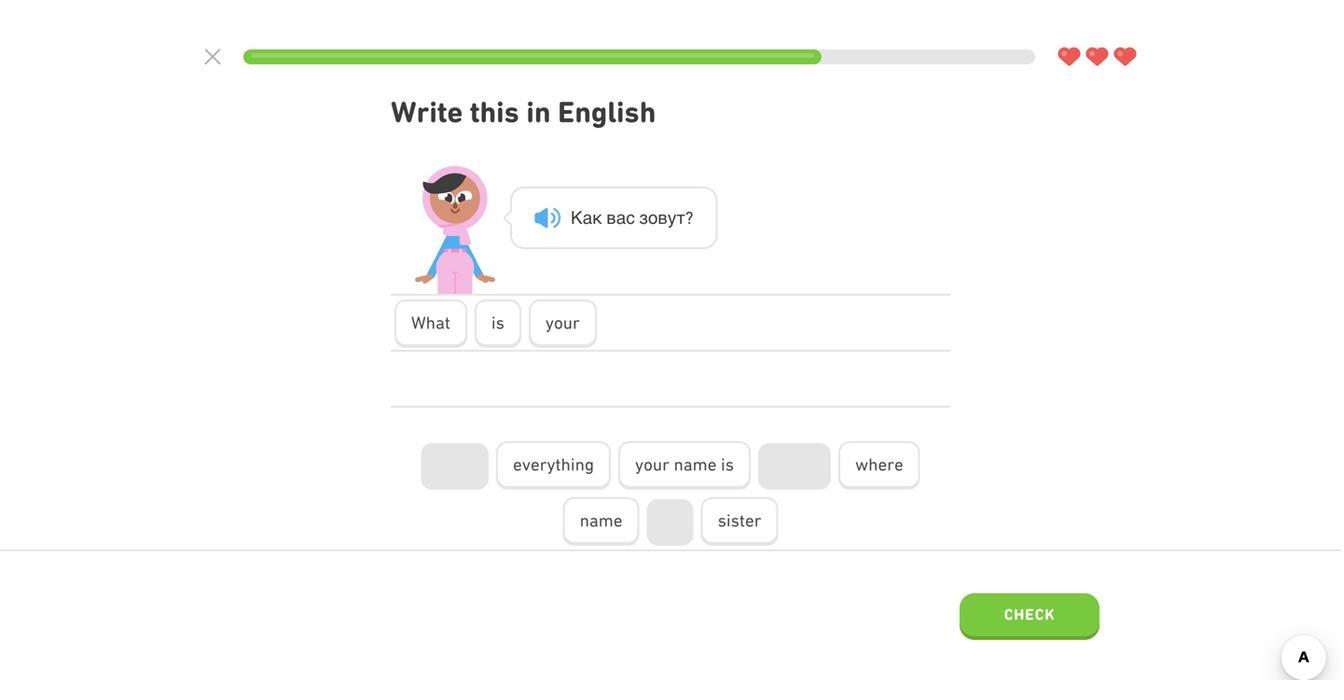 Task type: describe. For each thing, give the bounding box(es) containing it.
к
[[593, 208, 603, 228]]

name button
[[563, 497, 640, 546]]

everything
[[513, 455, 594, 475]]

с
[[626, 208, 635, 228]]

what
[[412, 313, 451, 333]]

name inside name button
[[580, 511, 623, 531]]

у
[[668, 208, 677, 228]]

your for your name is
[[636, 455, 670, 475]]

name inside 'your name is' button
[[674, 455, 717, 475]]

?
[[686, 208, 694, 228]]

write
[[391, 95, 463, 129]]

з
[[640, 208, 648, 228]]

in
[[527, 95, 551, 129]]

where
[[856, 455, 904, 475]]

о
[[648, 208, 658, 228]]

your name is
[[636, 455, 734, 475]]

к а к
[[571, 208, 603, 228]]

sister button
[[701, 497, 779, 546]]



Task type: locate. For each thing, give the bounding box(es) containing it.
check button
[[960, 593, 1100, 640]]

к
[[571, 208, 583, 228]]

1 horizontal spatial в
[[658, 208, 668, 228]]

is up sister at right bottom
[[721, 455, 734, 475]]

а
[[583, 208, 593, 228], [617, 208, 626, 228]]

в
[[607, 208, 617, 228], [658, 208, 668, 228]]

everything button
[[497, 441, 611, 490]]

0 horizontal spatial name
[[580, 511, 623, 531]]

english
[[558, 95, 656, 129]]

1 vertical spatial name
[[580, 511, 623, 531]]

is left the your button
[[492, 313, 505, 333]]

your for your
[[546, 313, 580, 333]]

write this in english
[[391, 95, 656, 129]]

в а с
[[607, 208, 635, 228]]

1 horizontal spatial your
[[636, 455, 670, 475]]

1 horizontal spatial а
[[617, 208, 626, 228]]

0 horizontal spatial в
[[607, 208, 617, 228]]

0 horizontal spatial is
[[492, 313, 505, 333]]

а for к
[[583, 208, 593, 228]]

в left т
[[658, 208, 668, 228]]

1 а from the left
[[583, 208, 593, 228]]

name up sister button
[[674, 455, 717, 475]]

2 в from the left
[[658, 208, 668, 228]]

check
[[1005, 605, 1056, 624]]

0 vertical spatial is
[[492, 313, 505, 333]]

в right к
[[607, 208, 617, 228]]

а left з
[[617, 208, 626, 228]]

your name is button
[[619, 441, 751, 490]]

is button
[[475, 300, 522, 348]]

1 в from the left
[[607, 208, 617, 228]]

0 horizontal spatial а
[[583, 208, 593, 228]]

1 vertical spatial your
[[636, 455, 670, 475]]

sister
[[718, 511, 762, 531]]

your button
[[529, 300, 597, 348]]

is
[[492, 313, 505, 333], [721, 455, 734, 475]]

0 vertical spatial your
[[546, 313, 580, 333]]

what button
[[395, 300, 467, 348]]

this
[[470, 95, 520, 129]]

0 vertical spatial name
[[674, 455, 717, 475]]

а left в а с
[[583, 208, 593, 228]]

0 horizontal spatial your
[[546, 313, 580, 333]]

з о в у т ?
[[640, 208, 694, 228]]

your right the is button
[[546, 313, 580, 333]]

2 а from the left
[[617, 208, 626, 228]]

name down everything button
[[580, 511, 623, 531]]

name
[[674, 455, 717, 475], [580, 511, 623, 531]]

progress bar
[[244, 49, 1036, 64]]

where button
[[839, 441, 921, 490]]

1 horizontal spatial name
[[674, 455, 717, 475]]

1 vertical spatial is
[[721, 455, 734, 475]]

а for в
[[617, 208, 626, 228]]

1 horizontal spatial is
[[721, 455, 734, 475]]

your up name button
[[636, 455, 670, 475]]

т
[[677, 208, 686, 228]]

your
[[546, 313, 580, 333], [636, 455, 670, 475]]



Task type: vqa. For each thing, say whether or not it's contained in the screenshot.
left а
yes



